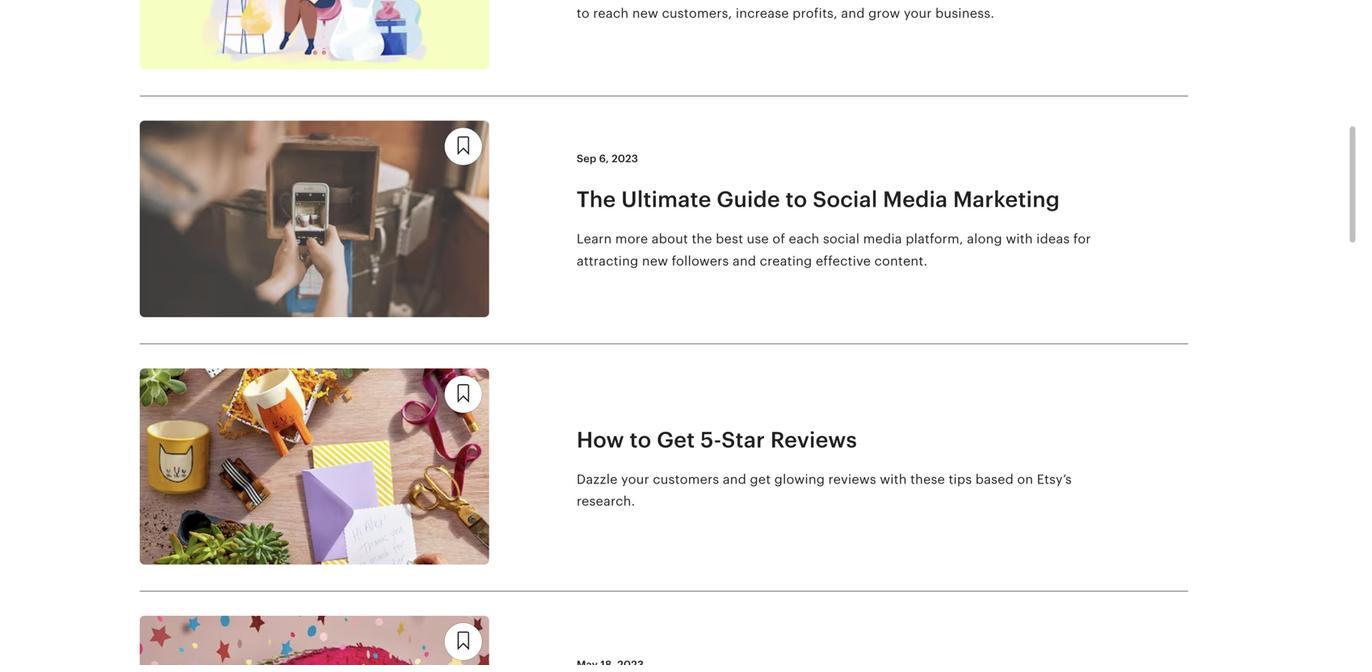 Task type: vqa. For each thing, say whether or not it's contained in the screenshot.
for
yes



Task type: locate. For each thing, give the bounding box(es) containing it.
with left the "these"
[[880, 473, 907, 487]]

glowing
[[775, 473, 825, 487]]

more
[[616, 232, 648, 247]]

of
[[773, 232, 786, 247]]

and
[[733, 254, 756, 269], [723, 473, 747, 487]]

followers
[[672, 254, 729, 269]]

with left ideas
[[1006, 232, 1033, 247]]

the
[[577, 187, 616, 212]]

with
[[1006, 232, 1033, 247], [880, 473, 907, 487]]

about
[[652, 232, 688, 247]]

dazzle your customers and get glowing reviews with these tips based on etsy's research.
[[577, 473, 1072, 509]]

reviews
[[771, 428, 857, 453]]

1 vertical spatial to
[[630, 428, 652, 453]]

etsy's
[[1037, 473, 1072, 487]]

how to get 5-star reviews
[[577, 428, 857, 453]]

how
[[577, 428, 624, 453]]

and left "get" in the bottom right of the page
[[723, 473, 747, 487]]

get
[[657, 428, 695, 453]]

on
[[1018, 473, 1034, 487]]

based
[[976, 473, 1014, 487]]

0 vertical spatial with
[[1006, 232, 1033, 247]]

to
[[786, 187, 808, 212], [630, 428, 652, 453]]

and inside dazzle your customers and get glowing reviews with these tips based on etsy's research.
[[723, 473, 747, 487]]

6,
[[599, 153, 609, 165]]

reviews
[[829, 473, 877, 487]]

5-
[[701, 428, 722, 453]]

and inside learn more about the best use of each social media platform, along with ideas for attracting new followers and creating effective content.
[[733, 254, 756, 269]]

0 horizontal spatial to
[[630, 428, 652, 453]]

attracting
[[577, 254, 639, 269]]

1 vertical spatial with
[[880, 473, 907, 487]]

and down use
[[733, 254, 756, 269]]

your
[[621, 473, 650, 487]]

how to get 5-star reviews link
[[577, 426, 1094, 454]]

to left get
[[630, 428, 652, 453]]

1 horizontal spatial with
[[1006, 232, 1033, 247]]

0 vertical spatial and
[[733, 254, 756, 269]]

0 vertical spatial to
[[786, 187, 808, 212]]

1 horizontal spatial to
[[786, 187, 808, 212]]

the ultimate guide to social media marketing link
[[577, 185, 1094, 214]]

the
[[692, 232, 713, 247]]

to up each
[[786, 187, 808, 212]]

the ultimate guide to social media marketing
[[577, 187, 1060, 212]]

1 vertical spatial and
[[723, 473, 747, 487]]

social
[[813, 187, 878, 212]]

how to get 5-star reviews image
[[140, 369, 489, 565]]

0 horizontal spatial with
[[880, 473, 907, 487]]

with inside dazzle your customers and get glowing reviews with these tips based on etsy's research.
[[880, 473, 907, 487]]



Task type: describe. For each thing, give the bounding box(es) containing it.
best
[[716, 232, 744, 247]]

each
[[789, 232, 820, 247]]

content.
[[875, 254, 928, 269]]

use
[[747, 232, 769, 247]]

tips
[[949, 473, 972, 487]]

learn more about the best use of each social media platform, along with ideas for attracting new followers and creating effective content.
[[577, 232, 1091, 269]]

media
[[883, 187, 948, 212]]

customers
[[653, 473, 719, 487]]

learn
[[577, 232, 612, 247]]

2023
[[612, 153, 638, 165]]

sep 6, 2023
[[577, 153, 638, 165]]

social
[[823, 232, 860, 247]]

ultimate
[[621, 187, 712, 212]]

these
[[911, 473, 945, 487]]

media
[[864, 232, 902, 247]]

for
[[1074, 232, 1091, 247]]

guide
[[717, 187, 780, 212]]

sep
[[577, 153, 597, 165]]

creating
[[760, 254, 812, 269]]

along
[[967, 232, 1003, 247]]

new
[[642, 254, 668, 269]]

ideas
[[1037, 232, 1070, 247]]

star
[[722, 428, 765, 453]]

research.
[[577, 495, 635, 509]]

marketing
[[953, 187, 1060, 212]]

dazzle
[[577, 473, 618, 487]]

with inside learn more about the best use of each social media platform, along with ideas for attracting new followers and creating effective content.
[[1006, 232, 1033, 247]]

get
[[750, 473, 771, 487]]

to inside the ultimate guide to social media marketing link
[[786, 187, 808, 212]]

the ultimate guide to social media marketing image
[[140, 121, 489, 317]]

platform,
[[906, 232, 964, 247]]

to inside how to get 5-star reviews "link"
[[630, 428, 652, 453]]

effective
[[816, 254, 871, 269]]



